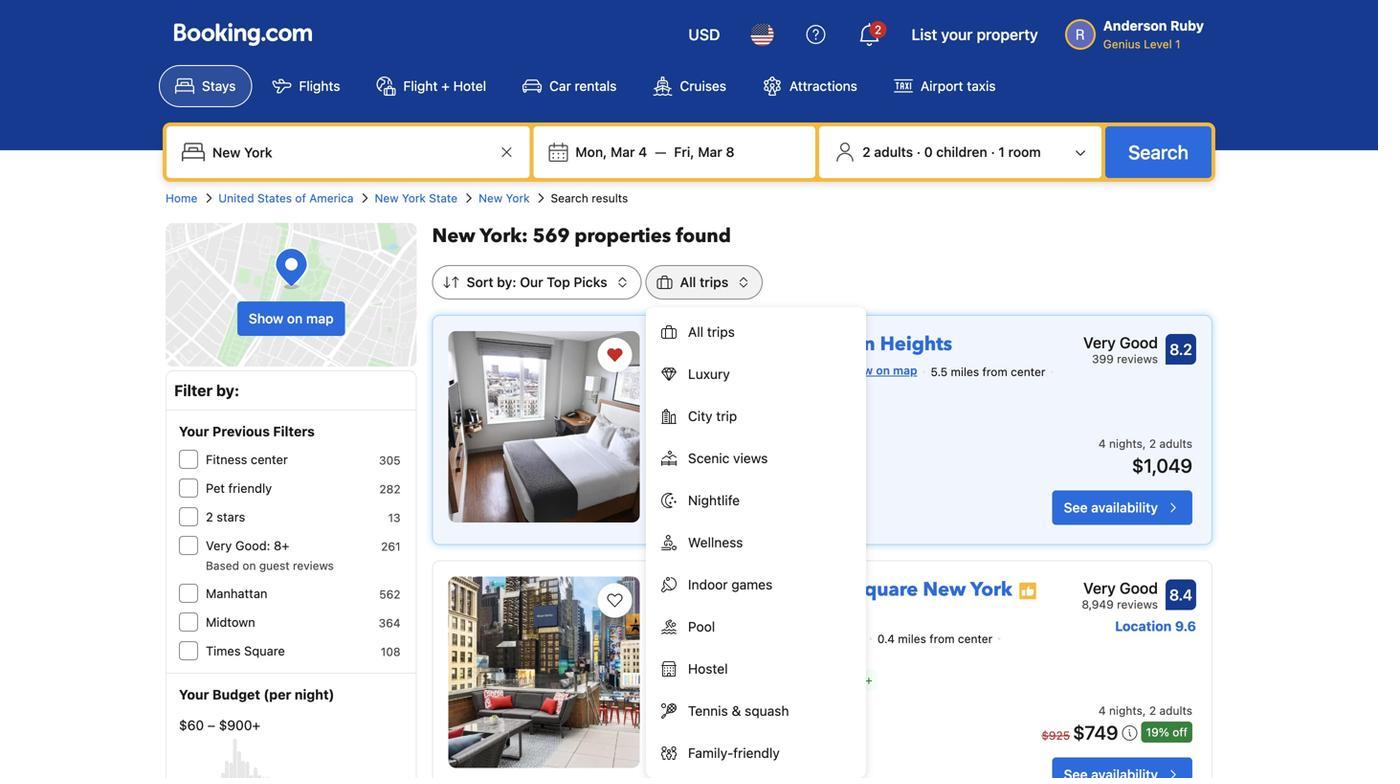 Task type: describe. For each thing, give the bounding box(es) containing it.
center for edge standard queen
[[1011, 365, 1046, 378]]

car rentals
[[550, 78, 617, 94]]

airport taxis
[[921, 78, 996, 94]]

york left this property is part of our preferred partner program. it's committed to providing excellent service and good value. it'll pay us a higher commission if you make a booking. image at the bottom of page
[[971, 577, 1013, 603]]

282
[[379, 482, 401, 496]]

scored 8.2 element
[[1166, 334, 1197, 365]]

m social hotel times square new york link
[[655, 569, 1013, 603]]

scenic
[[688, 450, 730, 466]]

2 adults · 0 children · 1 room button
[[827, 134, 1094, 170]]

travel for travel sustainable level 1
[[710, 407, 742, 420]]

2 stars
[[206, 510, 245, 524]]

trip
[[716, 408, 737, 424]]

2 inside 4 nights , 2 adults $1,049
[[1149, 437, 1156, 451]]

0 horizontal spatial center
[[251, 452, 288, 467]]

york up york:
[[506, 191, 530, 205]]

filters
[[273, 424, 315, 439]]

genius
[[1103, 37, 1141, 51]]

edge hotel washington heights
[[655, 331, 953, 358]]

8
[[726, 144, 735, 160]]

games
[[732, 577, 773, 593]]

family-
[[688, 745, 733, 761]]

adults inside dropdown button
[[874, 144, 913, 160]]

0 horizontal spatial on
[[243, 559, 256, 572]]

see availability
[[1064, 500, 1158, 516]]

305
[[379, 454, 401, 467]]

569
[[533, 223, 570, 249]]

list your property link
[[900, 11, 1050, 57]]

friendly for family-friendly
[[733, 745, 780, 761]]

1 vertical spatial times
[[206, 644, 241, 658]]

picks
[[574, 274, 607, 290]]

very for 8.4
[[1084, 579, 1116, 597]]

1 horizontal spatial map
[[893, 364, 918, 377]]

1 vertical spatial city
[[709, 706, 732, 720]]

0 vertical spatial square
[[853, 577, 918, 603]]

anderson
[[1103, 18, 1167, 34]]

manhattan, new york link
[[655, 631, 864, 644]]

based on guest reviews
[[206, 559, 334, 572]]

m social hotel times square new york image
[[449, 577, 640, 768]]

your
[[941, 25, 973, 44]]

sustainable for edge standard queen
[[745, 407, 808, 420]]

1 horizontal spatial washington
[[764, 331, 876, 358]]

york up the hostel button
[[750, 631, 776, 644]]

your for your previous filters
[[179, 424, 209, 439]]

hostel button
[[646, 648, 866, 690]]

&
[[732, 703, 741, 719]]

wellness button
[[646, 522, 866, 564]]

very good element for 8.2
[[1084, 331, 1158, 354]]

2 mar from the left
[[698, 144, 722, 160]]

reviews for 8.2
[[1117, 352, 1158, 366]]

queen
[[679, 456, 713, 470]]

4 for 4 nights , 2 adults $1,049
[[1099, 437, 1106, 451]]

luxury button
[[646, 353, 866, 395]]

center for social city view king
[[958, 632, 993, 646]]

new right pool
[[722, 631, 747, 644]]

list your property
[[912, 25, 1038, 44]]

your account menu anderson ruby genius level 1 element
[[1065, 9, 1212, 53]]

rentals
[[575, 78, 617, 94]]

1 up edge standard queen link
[[843, 407, 848, 420]]

8+
[[274, 538, 289, 553]]

sustainable for social city view king
[[761, 674, 824, 687]]

york left state
[[402, 191, 426, 205]]

attractions
[[790, 78, 858, 94]]

$925
[[1042, 729, 1070, 743]]

your for your budget (per night)
[[179, 687, 209, 703]]

ruby
[[1171, 18, 1204, 34]]

tennis & squash
[[688, 703, 789, 719]]

1 vertical spatial washington
[[655, 364, 722, 377]]

home
[[166, 191, 197, 205]]

0 vertical spatial 4
[[639, 144, 647, 160]]

edge hotel washington heights image
[[449, 331, 640, 523]]

from for 0.4
[[930, 632, 955, 646]]

queen
[[759, 439, 796, 452]]

night)
[[295, 687, 334, 703]]

1 · from the left
[[917, 144, 921, 160]]

manhattan, new york
[[655, 631, 776, 644]]

indoor games
[[688, 577, 773, 593]]

+
[[441, 78, 450, 94]]

fitness center
[[206, 452, 288, 467]]

—
[[655, 144, 667, 160]]

1 vertical spatial very
[[206, 538, 232, 553]]

edge for edge hotel washington heights
[[655, 331, 704, 358]]

very good 399 reviews
[[1084, 334, 1158, 366]]

attractions link
[[747, 65, 874, 107]]

stars
[[217, 510, 245, 524]]

search button
[[1106, 126, 1212, 178]]

by: for sort
[[497, 274, 517, 290]]

level for 5.5 miles from center
[[812, 407, 840, 420]]

by: for filter
[[216, 381, 239, 400]]

8.2
[[1170, 340, 1193, 358]]

city trip button
[[646, 395, 866, 437]]

family-friendly button
[[646, 732, 866, 774]]

manhattan
[[206, 586, 268, 601]]

indoor games button
[[646, 564, 866, 606]]

1 vertical spatial on
[[876, 364, 890, 377]]

luxury
[[688, 366, 730, 382]]

social inside the m social hotel times square new york link
[[678, 577, 734, 603]]

search results
[[551, 191, 628, 205]]

pool button
[[646, 606, 866, 648]]

children
[[936, 144, 988, 160]]

pool
[[688, 619, 715, 635]]

very for 8.2
[[1084, 334, 1116, 352]]

all inside button
[[688, 324, 704, 340]]

0 horizontal spatial square
[[244, 644, 285, 658]]

map inside button
[[306, 311, 334, 326]]

view
[[735, 706, 763, 720]]

1 inside edge standard queen 1 queen bed
[[671, 456, 676, 470]]

mon, mar 4 button
[[568, 135, 655, 169]]

previous
[[212, 424, 270, 439]]

of
[[295, 191, 306, 205]]

home link
[[166, 190, 197, 207]]

guest
[[259, 559, 290, 572]]

new down edge hotel washington heights
[[776, 364, 801, 377]]

washington heights, new york
[[655, 364, 829, 377]]

edge standard queen 1 queen bed
[[671, 439, 796, 470]]

social inside social city view king link
[[671, 706, 706, 720]]

your previous filters
[[179, 424, 315, 439]]

hostel
[[688, 661, 728, 677]]

views
[[733, 450, 768, 466]]

nights for 4 nights , 2 adults $1,049
[[1109, 437, 1143, 451]]

show inside button
[[249, 311, 283, 326]]

1 vertical spatial hotel
[[708, 331, 759, 358]]

york:
[[480, 223, 528, 249]]

airport taxis link
[[878, 65, 1012, 107]]

mon, mar 4 — fri, mar 8
[[576, 144, 735, 160]]

search results updated. new york: 569 properties found. element
[[432, 223, 1213, 250]]

good for 8.4
[[1120, 579, 1158, 597]]

level for 0.4 miles from center
[[827, 674, 855, 687]]

2 for 2 adults · 0 children · 1 room
[[863, 144, 871, 160]]

new york state
[[375, 191, 458, 205]]

1 inside the anderson ruby genius level 1
[[1175, 37, 1181, 51]]

travel for travel sustainable level 3+
[[725, 674, 758, 687]]

trips inside button
[[707, 324, 735, 340]]

edge for edge standard queen 1 queen bed
[[671, 439, 700, 452]]

taxis
[[967, 78, 996, 94]]

stays link
[[159, 65, 252, 107]]

scenic views button
[[646, 437, 866, 480]]



Task type: locate. For each thing, give the bounding box(es) containing it.
from right 5.5
[[983, 365, 1008, 378]]

hotel for social
[[738, 577, 789, 603]]

good for 8.2
[[1120, 334, 1158, 352]]

1 vertical spatial miles
[[898, 632, 926, 646]]

4 for 4 nights , 2 adults
[[1099, 704, 1106, 718]]

0 vertical spatial trips
[[700, 274, 729, 290]]

0 vertical spatial search
[[1129, 141, 1189, 163]]

friendly down fitness center
[[228, 481, 272, 495]]

miles for 5.5
[[951, 365, 979, 378]]

, inside 4 nights , 2 adults $1,049
[[1143, 437, 1146, 451]]

trips inside dropdown button
[[700, 274, 729, 290]]

mar right mon,
[[611, 144, 635, 160]]

0 vertical spatial adults
[[874, 144, 913, 160]]

stays
[[202, 78, 236, 94]]

adults up $1,049
[[1160, 437, 1193, 451]]

1 horizontal spatial show on map
[[842, 364, 918, 377]]

2 · from the left
[[991, 144, 995, 160]]

reviews right 399
[[1117, 352, 1158, 366]]

2 left 0
[[863, 144, 871, 160]]

261
[[381, 540, 401, 553]]

adults up off
[[1160, 704, 1193, 718]]

off
[[1173, 726, 1188, 739]]

1 vertical spatial level
[[812, 407, 840, 420]]

times right games
[[794, 577, 848, 603]]

2 vertical spatial adults
[[1160, 704, 1193, 718]]

2 vertical spatial center
[[958, 632, 993, 646]]

travel
[[710, 407, 742, 420], [725, 674, 758, 687]]

level down anderson
[[1144, 37, 1172, 51]]

0 horizontal spatial by:
[[216, 381, 239, 400]]

hotel up washington heights, new york
[[708, 331, 759, 358]]

2 horizontal spatial on
[[876, 364, 890, 377]]

nights inside 4 nights , 2 adults $1,049
[[1109, 437, 1143, 451]]

$900+
[[219, 717, 260, 733]]

all trips
[[680, 274, 729, 290], [688, 324, 735, 340]]

1 vertical spatial edge
[[671, 439, 700, 452]]

0 vertical spatial miles
[[951, 365, 979, 378]]

reviews
[[1117, 352, 1158, 366], [293, 559, 334, 572], [1117, 598, 1158, 611]]

1 nights from the top
[[1109, 437, 1143, 451]]

scored 8.4 element
[[1166, 580, 1197, 610]]

social up pool
[[678, 577, 734, 603]]

very inside very good 399 reviews
[[1084, 334, 1116, 352]]

friendly down view
[[733, 745, 780, 761]]

social city view king
[[671, 706, 792, 720]]

1 vertical spatial 4
[[1099, 437, 1106, 451]]

this property is part of our preferred partner program. it's committed to providing excellent service and good value. it'll pay us a higher commission if you make a booking. image
[[1018, 581, 1037, 600]]

level left 3+
[[827, 674, 855, 687]]

0 horizontal spatial map
[[306, 311, 334, 326]]

square
[[853, 577, 918, 603], [244, 644, 285, 658]]

·
[[917, 144, 921, 160], [991, 144, 995, 160]]

0 horizontal spatial times
[[206, 644, 241, 658]]

0 vertical spatial show on map
[[249, 311, 334, 326]]

edge standard queen link
[[671, 437, 994, 454]]

all up luxury in the top of the page
[[688, 324, 704, 340]]

times square
[[206, 644, 285, 658]]

united
[[219, 191, 254, 205]]

from
[[983, 365, 1008, 378], [930, 632, 955, 646]]

2 good from the top
[[1120, 579, 1158, 597]]

center left 399
[[1011, 365, 1046, 378]]

trips down found
[[700, 274, 729, 290]]

very good element
[[1084, 331, 1158, 354], [1082, 577, 1158, 600]]

edge up queen
[[671, 439, 700, 452]]

0 horizontal spatial washington
[[655, 364, 722, 377]]

york down edge hotel washington heights
[[804, 364, 829, 377]]

sort by: our top picks
[[467, 274, 607, 290]]

0 horizontal spatial ·
[[917, 144, 921, 160]]

m
[[655, 577, 674, 603]]

search for search results
[[551, 191, 589, 205]]

0 vertical spatial your
[[179, 424, 209, 439]]

1 vertical spatial travel
[[725, 674, 758, 687]]

2 vertical spatial level
[[827, 674, 855, 687]]

4 left —
[[639, 144, 647, 160]]

9.6
[[1175, 619, 1197, 634]]

1 vertical spatial very good element
[[1082, 577, 1158, 600]]

1 inside dropdown button
[[999, 144, 1005, 160]]

all trips inside all trips dropdown button
[[680, 274, 729, 290]]

1 horizontal spatial times
[[794, 577, 848, 603]]

0 vertical spatial washington
[[764, 331, 876, 358]]

hotel for +
[[453, 78, 486, 94]]

level
[[1144, 37, 1172, 51], [812, 407, 840, 420], [827, 674, 855, 687]]

0 vertical spatial all
[[680, 274, 696, 290]]

from for 5.5
[[983, 365, 1008, 378]]

0 vertical spatial edge
[[655, 331, 704, 358]]

social up family-
[[671, 706, 706, 720]]

list
[[912, 25, 937, 44]]

2 up 19% on the bottom right of the page
[[1149, 704, 1156, 718]]

1 horizontal spatial ·
[[991, 144, 995, 160]]

1 vertical spatial nights
[[1109, 704, 1143, 718]]

very up 8,949
[[1084, 579, 1116, 597]]

0 vertical spatial all trips
[[680, 274, 729, 290]]

4 up "$749"
[[1099, 704, 1106, 718]]

show on map
[[249, 311, 334, 326], [842, 364, 918, 377]]

flight + hotel link
[[360, 65, 503, 107]]

1 left room
[[999, 144, 1005, 160]]

city
[[688, 408, 713, 424], [709, 706, 732, 720]]

0 vertical spatial ,
[[1143, 437, 1146, 451]]

map
[[306, 311, 334, 326], [893, 364, 918, 377]]

1 horizontal spatial mar
[[698, 144, 722, 160]]

1 vertical spatial all
[[688, 324, 704, 340]]

your down filter
[[179, 424, 209, 439]]

1 vertical spatial trips
[[707, 324, 735, 340]]

1 vertical spatial show
[[842, 364, 873, 377]]

0 horizontal spatial show
[[249, 311, 283, 326]]

reviews for 8.4
[[1117, 598, 1158, 611]]

0 vertical spatial city
[[688, 408, 713, 424]]

all
[[680, 274, 696, 290], [688, 324, 704, 340]]

0 horizontal spatial search
[[551, 191, 589, 205]]

good
[[1120, 334, 1158, 352], [1120, 579, 1158, 597]]

2 left list
[[875, 23, 882, 36]]

4 inside 4 nights , 2 adults $1,049
[[1099, 437, 1106, 451]]

heights,
[[725, 364, 773, 377]]

sustainable up king
[[761, 674, 824, 687]]

by: right filter
[[216, 381, 239, 400]]

new york state link
[[375, 190, 458, 207]]

2 , from the top
[[1143, 704, 1146, 718]]

2 vertical spatial 4
[[1099, 704, 1106, 718]]

sustainable
[[745, 407, 808, 420], [761, 674, 824, 687]]

· left 0
[[917, 144, 921, 160]]

edge up luxury in the top of the page
[[655, 331, 704, 358]]

1 vertical spatial social
[[671, 706, 706, 720]]

13
[[388, 511, 401, 525]]

1 vertical spatial square
[[244, 644, 285, 658]]

new down state
[[432, 223, 475, 249]]

city left view
[[709, 706, 732, 720]]

1 horizontal spatial friendly
[[733, 745, 780, 761]]

0 vertical spatial very good element
[[1084, 331, 1158, 354]]

0 vertical spatial hotel
[[453, 78, 486, 94]]

0 vertical spatial sustainable
[[745, 407, 808, 420]]

usd
[[689, 25, 720, 44]]

0 vertical spatial travel
[[710, 407, 742, 420]]

city inside button
[[688, 408, 713, 424]]

sustainable up queen
[[745, 407, 808, 420]]

york
[[402, 191, 426, 205], [506, 191, 530, 205], [804, 364, 829, 377], [971, 577, 1013, 603], [750, 631, 776, 644]]

new up 0.4 miles from center
[[923, 577, 966, 603]]

friendly for pet friendly
[[228, 481, 272, 495]]

very up based
[[206, 538, 232, 553]]

0 vertical spatial reviews
[[1117, 352, 1158, 366]]

washington up heights,
[[764, 331, 876, 358]]

1 horizontal spatial show
[[842, 364, 873, 377]]

4 nights , 2 adults
[[1099, 704, 1193, 718]]

1 vertical spatial friendly
[[733, 745, 780, 761]]

0 vertical spatial show
[[249, 311, 283, 326]]

mar
[[611, 144, 635, 160], [698, 144, 722, 160]]

all trips up luxury in the top of the page
[[688, 324, 735, 340]]

2 vertical spatial reviews
[[1117, 598, 1158, 611]]

2 horizontal spatial center
[[1011, 365, 1046, 378]]

0 vertical spatial times
[[794, 577, 848, 603]]

19% off
[[1146, 726, 1188, 739]]

nights
[[1109, 437, 1143, 451], [1109, 704, 1143, 718]]

good inside very good 399 reviews
[[1120, 334, 1158, 352]]

search for search
[[1129, 141, 1189, 163]]

new up york:
[[479, 191, 503, 205]]

, for 4 nights , 2 adults $1,049
[[1143, 437, 1146, 451]]

square up "your budget (per night)"
[[244, 644, 285, 658]]

2 vertical spatial hotel
[[738, 577, 789, 603]]

1 horizontal spatial center
[[958, 632, 993, 646]]

times
[[794, 577, 848, 603], [206, 644, 241, 658]]

1 , from the top
[[1143, 437, 1146, 451]]

1 vertical spatial all trips
[[688, 324, 735, 340]]

based
[[206, 559, 239, 572]]

social
[[678, 577, 734, 603], [671, 706, 706, 720]]

cruises
[[680, 78, 727, 94]]

all trips down found
[[680, 274, 729, 290]]

nights for 4 nights , 2 adults
[[1109, 704, 1143, 718]]

nightlife
[[688, 492, 740, 508]]

wellness
[[688, 535, 743, 550]]

flight + hotel
[[403, 78, 486, 94]]

1 vertical spatial search
[[551, 191, 589, 205]]

trips
[[700, 274, 729, 290], [707, 324, 735, 340]]

1 vertical spatial show on map
[[842, 364, 918, 377]]

(per
[[264, 687, 291, 703]]

1 vertical spatial adults
[[1160, 437, 1193, 451]]

on
[[287, 311, 303, 326], [876, 364, 890, 377], [243, 559, 256, 572]]

your up "$60"
[[179, 687, 209, 703]]

location
[[1115, 619, 1172, 634]]

travel up standard
[[710, 407, 742, 420]]

1 vertical spatial good
[[1120, 579, 1158, 597]]

adults for 4 nights , 2 adults $1,049
[[1160, 437, 1193, 451]]

filter by:
[[174, 381, 239, 400]]

show on map inside button
[[249, 311, 334, 326]]

new york: 569 properties found
[[432, 223, 731, 249]]

0 vertical spatial map
[[306, 311, 334, 326]]

1 left queen
[[671, 456, 676, 470]]

mar left 8
[[698, 144, 722, 160]]

0 vertical spatial nights
[[1109, 437, 1143, 451]]

1 vertical spatial reviews
[[293, 559, 334, 572]]

good up location
[[1120, 579, 1158, 597]]

0 horizontal spatial mar
[[611, 144, 635, 160]]

1 horizontal spatial by:
[[497, 274, 517, 290]]

hotel right +
[[453, 78, 486, 94]]

1 horizontal spatial from
[[983, 365, 1008, 378]]

very good element left the 8.2
[[1084, 331, 1158, 354]]

0 vertical spatial on
[[287, 311, 303, 326]]

1 horizontal spatial square
[[853, 577, 918, 603]]

1 horizontal spatial miles
[[951, 365, 979, 378]]

very good element up location
[[1082, 577, 1158, 600]]

edge inside edge standard queen 1 queen bed
[[671, 439, 700, 452]]

level up edge standard queen link
[[812, 407, 840, 420]]

1 vertical spatial from
[[930, 632, 955, 646]]

2 left stars
[[206, 510, 213, 524]]

friendly inside family-friendly button
[[733, 745, 780, 761]]

friendly
[[228, 481, 272, 495], [733, 745, 780, 761]]

0 horizontal spatial from
[[930, 632, 955, 646]]

0 vertical spatial from
[[983, 365, 1008, 378]]

1 good from the top
[[1120, 334, 1158, 352]]

$1,049
[[1132, 454, 1193, 477]]

travel sustainable level 1
[[710, 407, 848, 420]]

reviews inside very good 399 reviews
[[1117, 352, 1158, 366]]

miles right 5.5
[[951, 365, 979, 378]]

adults for 4 nights , 2 adults
[[1160, 704, 1193, 718]]

0 vertical spatial social
[[678, 577, 734, 603]]

all trips inside all trips button
[[688, 324, 735, 340]]

reviews up location
[[1117, 598, 1158, 611]]

trips up luxury in the top of the page
[[707, 324, 735, 340]]

bed
[[716, 456, 737, 470]]

on inside button
[[287, 311, 303, 326]]

2 vertical spatial very
[[1084, 579, 1116, 597]]

adults inside 4 nights , 2 adults $1,049
[[1160, 437, 1193, 451]]

very up 399
[[1084, 334, 1116, 352]]

top
[[547, 274, 570, 290]]

good inside very good 8,949 reviews
[[1120, 579, 1158, 597]]

hotel up the pool button
[[738, 577, 789, 603]]

,
[[1143, 437, 1146, 451], [1143, 704, 1146, 718]]

nights up $1,049
[[1109, 437, 1143, 451]]

very
[[1084, 334, 1116, 352], [206, 538, 232, 553], [1084, 579, 1116, 597]]

reviews inside very good 8,949 reviews
[[1117, 598, 1158, 611]]

center right 0.4
[[958, 632, 993, 646]]

1 vertical spatial sustainable
[[761, 674, 824, 687]]

all inside dropdown button
[[680, 274, 696, 290]]

4
[[639, 144, 647, 160], [1099, 437, 1106, 451], [1099, 704, 1106, 718]]

1 horizontal spatial on
[[287, 311, 303, 326]]

level inside the anderson ruby genius level 1
[[1144, 37, 1172, 51]]

2 for 2
[[875, 23, 882, 36]]

center down your previous filters
[[251, 452, 288, 467]]

washington
[[764, 331, 876, 358], [655, 364, 722, 377]]

364
[[379, 616, 401, 630]]

0 vertical spatial friendly
[[228, 481, 272, 495]]

0 vertical spatial good
[[1120, 334, 1158, 352]]

properties
[[575, 223, 671, 249]]

adults left 0
[[874, 144, 913, 160]]

pet friendly
[[206, 481, 272, 495]]

1 horizontal spatial search
[[1129, 141, 1189, 163]]

0 horizontal spatial show on map
[[249, 311, 334, 326]]

0 vertical spatial by:
[[497, 274, 517, 290]]

from right 0.4
[[930, 632, 955, 646]]

2 your from the top
[[179, 687, 209, 703]]

times down midtown
[[206, 644, 241, 658]]

car
[[550, 78, 571, 94]]

your
[[179, 424, 209, 439], [179, 687, 209, 703]]

1 vertical spatial ,
[[1143, 704, 1146, 718]]

very good element for 8.4
[[1082, 577, 1158, 600]]

indoor
[[688, 577, 728, 593]]

2 vertical spatial on
[[243, 559, 256, 572]]

1 mar from the left
[[611, 144, 635, 160]]

mon,
[[576, 144, 607, 160]]

0 horizontal spatial friendly
[[228, 481, 272, 495]]

flights
[[299, 78, 340, 94]]

new york
[[479, 191, 530, 205]]

all trips button
[[646, 311, 866, 353]]

0 vertical spatial center
[[1011, 365, 1046, 378]]

this property is part of our preferred partner program. it's committed to providing excellent service and good value. it'll pay us a higher commission if you make a booking. image
[[1018, 581, 1037, 600]]

, for 4 nights , 2 adults
[[1143, 704, 1146, 718]]

miles for 0.4
[[898, 632, 926, 646]]

2 for 2 stars
[[206, 510, 213, 524]]

booking.com image
[[174, 23, 312, 46]]

found
[[676, 223, 731, 249]]

very inside very good 8,949 reviews
[[1084, 579, 1116, 597]]

fri, mar 8 button
[[667, 135, 742, 169]]

square up 0.4
[[853, 577, 918, 603]]

miles right 0.4
[[898, 632, 926, 646]]

1 vertical spatial map
[[893, 364, 918, 377]]

new right the america at the top of page
[[375, 191, 399, 205]]

adults
[[874, 144, 913, 160], [1160, 437, 1193, 451], [1160, 704, 1193, 718]]

good left the 8.2
[[1120, 334, 1158, 352]]

2 nights from the top
[[1109, 704, 1143, 718]]

nights up "$749"
[[1109, 704, 1143, 718]]

0 vertical spatial very
[[1084, 334, 1116, 352]]

Where are you going? field
[[205, 135, 495, 169]]

reviews right guest
[[293, 559, 334, 572]]

city left trip in the bottom right of the page
[[688, 408, 713, 424]]

1 vertical spatial your
[[179, 687, 209, 703]]

tennis & squash button
[[646, 690, 866, 732]]

washington up city trip
[[655, 364, 722, 377]]

property
[[977, 25, 1038, 44]]

search inside button
[[1129, 141, 1189, 163]]

travel up tennis & squash
[[725, 674, 758, 687]]

4 up see availability
[[1099, 437, 1106, 451]]

· right children
[[991, 144, 995, 160]]

states
[[257, 191, 292, 205]]

2 up $1,049
[[1149, 437, 1156, 451]]

1 your from the top
[[179, 424, 209, 439]]

by: left our
[[497, 274, 517, 290]]

all down found
[[680, 274, 696, 290]]

our
[[520, 274, 543, 290]]

1 vertical spatial center
[[251, 452, 288, 467]]

1 down ruby
[[1175, 37, 1181, 51]]

car rentals link
[[506, 65, 633, 107]]

united states of america
[[219, 191, 354, 205]]



Task type: vqa. For each thing, say whether or not it's contained in the screenshot.
4 nights , 2 adults $1,049 at right bottom
yes



